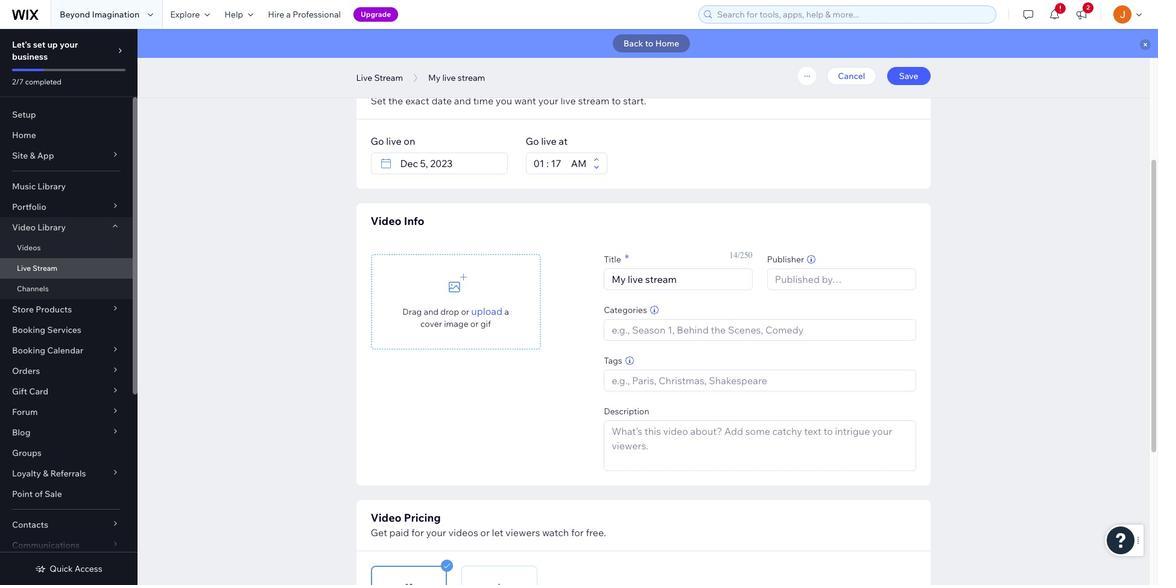 Task type: vqa. For each thing, say whether or not it's contained in the screenshot.
Search apps... 'field' to the left
no



Task type: describe. For each thing, give the bounding box(es) containing it.
videos
[[449, 527, 478, 539]]

or for upload
[[461, 306, 470, 317]]

referrals
[[50, 468, 86, 479]]

want
[[515, 95, 536, 107]]

explore
[[170, 9, 200, 20]]

categories
[[604, 305, 647, 316]]

set
[[33, 39, 45, 50]]

products
[[36, 304, 72, 315]]

loyalty & referrals
[[12, 468, 86, 479]]

video pricing get paid for your videos or let viewers watch for free.
[[371, 511, 606, 539]]

completed
[[25, 77, 61, 86]]

contacts button
[[0, 515, 133, 535]]

on
[[404, 135, 415, 147]]

your inside the let's set up your business
[[60, 39, 78, 50]]

forum button
[[0, 402, 133, 422]]

stream inside button
[[458, 72, 485, 83]]

2/7 completed
[[12, 77, 61, 86]]

2 for from the left
[[571, 527, 584, 539]]

get
[[371, 527, 387, 539]]

Search for tools, apps, help & more... field
[[714, 6, 993, 23]]

go for go live at
[[526, 135, 539, 147]]

gift card button
[[0, 381, 133, 402]]

stream for live stream button in the top left of the page
[[374, 72, 403, 83]]

home inside sidebar element
[[12, 130, 36, 141]]

schedule a live stream set the exact date and time you want your live stream to start.
[[371, 79, 647, 107]]

drag and drop or upload
[[403, 305, 503, 317]]

2/7
[[12, 77, 24, 86]]

viewers
[[506, 527, 540, 539]]

& for site
[[30, 150, 35, 161]]

let's
[[12, 39, 31, 50]]

up
[[47, 39, 58, 50]]

beyond imagination
[[60, 9, 140, 20]]

save
[[899, 71, 919, 81]]

site
[[12, 150, 28, 161]]

channels
[[17, 284, 49, 293]]

my
[[428, 72, 441, 83]]

drag
[[403, 306, 422, 317]]

set
[[371, 95, 386, 107]]

upgrade button
[[354, 7, 398, 22]]

publisher
[[767, 254, 805, 265]]

groups
[[12, 448, 42, 459]]

music
[[12, 181, 36, 192]]

video for video info
[[371, 214, 402, 228]]

gift
[[12, 386, 27, 397]]

live for go live on
[[386, 135, 402, 147]]

cancel
[[838, 71, 866, 81]]

sidebar element
[[0, 29, 138, 585]]

& for loyalty
[[43, 468, 48, 479]]

stream inside schedule a live stream set the exact date and time you want your live stream to start.
[[455, 79, 492, 93]]

exact
[[405, 95, 430, 107]]

description
[[604, 406, 650, 417]]

booking for booking services
[[12, 325, 45, 336]]

go for go live on
[[371, 135, 384, 147]]

go live at
[[526, 135, 568, 147]]

help
[[225, 9, 243, 20]]

quick access button
[[35, 564, 102, 574]]

booking calendar button
[[0, 340, 133, 361]]

store products
[[12, 304, 72, 315]]

live for live stream button in the top left of the page
[[356, 72, 373, 83]]

your inside schedule a live stream set the exact date and time you want your live stream to start.
[[539, 95, 559, 107]]

stream inside schedule a live stream set the exact date and time you want your live stream to start.
[[578, 95, 610, 107]]

booking for booking calendar
[[12, 345, 45, 356]]

home link
[[0, 125, 133, 145]]

library for music library
[[38, 181, 66, 192]]

live inside schedule a live stream set the exact date and time you want your live stream to start.
[[431, 79, 452, 93]]

hire a professional
[[268, 9, 341, 20]]

1 for from the left
[[412, 527, 424, 539]]

video inside video pricing get paid for your videos or let viewers watch for free.
[[371, 511, 402, 525]]

gift card
[[12, 386, 48, 397]]

a for live
[[422, 79, 428, 93]]

info
[[404, 214, 425, 228]]

back to home alert
[[138, 29, 1159, 58]]

you
[[496, 95, 512, 107]]

a for professional
[[286, 9, 291, 20]]

image
[[444, 318, 469, 329]]

live for my live stream
[[443, 72, 456, 83]]

live stream for live stream button in the top left of the page
[[356, 72, 403, 83]]

let
[[492, 527, 504, 539]]

hire
[[268, 9, 284, 20]]

communications button
[[0, 535, 133, 556]]

booking services
[[12, 325, 81, 336]]

beyond
[[60, 9, 90, 20]]

imagination
[[92, 9, 140, 20]]

cover
[[421, 318, 442, 329]]

live for go live at
[[541, 135, 557, 147]]

home inside button
[[656, 38, 680, 49]]

video for video library
[[12, 222, 36, 233]]

back to home button
[[613, 34, 690, 53]]

videos link
[[0, 238, 133, 258]]

quick access
[[50, 564, 102, 574]]

portfolio
[[12, 202, 46, 212]]

paid
[[390, 527, 409, 539]]

to inside schedule a live stream set the exact date and time you want your live stream to start.
[[612, 95, 621, 107]]

portfolio button
[[0, 197, 133, 217]]

live for live stream link
[[17, 264, 31, 273]]



Task type: locate. For each thing, give the bounding box(es) containing it.
and inside drag and drop or upload
[[424, 306, 439, 317]]

title
[[604, 254, 621, 265]]

a cover image or gif
[[421, 306, 509, 329]]

booking up orders
[[12, 345, 45, 356]]

your right up
[[60, 39, 78, 50]]

e.g., Season 1, Behind the Scenes, Comedy field
[[608, 320, 912, 340]]

video
[[371, 214, 402, 228], [12, 222, 36, 233], [371, 511, 402, 525]]

live
[[356, 72, 373, 83], [431, 79, 452, 93], [17, 264, 31, 273]]

Description text field
[[605, 421, 916, 471]]

2 horizontal spatial your
[[539, 95, 559, 107]]

2 vertical spatial or
[[481, 527, 490, 539]]

go left at
[[526, 135, 539, 147]]

and inside schedule a live stream set the exact date and time you want your live stream to start.
[[454, 95, 471, 107]]

1 vertical spatial a
[[422, 79, 428, 93]]

booking inside booking services link
[[12, 325, 45, 336]]

live up the date
[[431, 79, 452, 93]]

services
[[47, 325, 81, 336]]

library up portfolio dropdown button
[[38, 181, 66, 192]]

orders
[[12, 366, 40, 377]]

pricing
[[404, 511, 441, 525]]

save button
[[887, 67, 931, 85]]

live left at
[[541, 135, 557, 147]]

back
[[624, 38, 644, 49]]

home right back
[[656, 38, 680, 49]]

a inside a cover image or gif
[[505, 306, 509, 317]]

live right my
[[443, 72, 456, 83]]

to right back
[[645, 38, 654, 49]]

Publisher field
[[772, 269, 912, 290]]

2 horizontal spatial a
[[505, 306, 509, 317]]

2 library from the top
[[38, 222, 66, 233]]

schedule
[[371, 79, 420, 93]]

1 horizontal spatial to
[[645, 38, 654, 49]]

tags
[[604, 355, 623, 366]]

2 horizontal spatial or
[[481, 527, 490, 539]]

or left let
[[481, 527, 490, 539]]

business
[[12, 51, 48, 62]]

booking calendar
[[12, 345, 83, 356]]

2 horizontal spatial stream
[[455, 79, 492, 93]]

2 horizontal spatial live
[[431, 79, 452, 93]]

video info
[[371, 214, 425, 228]]

for left free.
[[571, 527, 584, 539]]

live up set
[[356, 72, 373, 83]]

a right hire
[[286, 9, 291, 20]]

2 go from the left
[[526, 135, 539, 147]]

stream
[[374, 72, 403, 83], [455, 79, 492, 93], [33, 264, 57, 273]]

0 horizontal spatial a
[[286, 9, 291, 20]]

to left start. at the right top of the page
[[612, 95, 621, 107]]

your right "want"
[[539, 95, 559, 107]]

go left on
[[371, 135, 384, 147]]

0 horizontal spatial go
[[371, 135, 384, 147]]

0 horizontal spatial and
[[424, 306, 439, 317]]

2 booking from the top
[[12, 345, 45, 356]]

groups link
[[0, 443, 133, 463]]

0 vertical spatial to
[[645, 38, 654, 49]]

1 horizontal spatial or
[[471, 318, 479, 329]]

or
[[461, 306, 470, 317], [471, 318, 479, 329], [481, 527, 490, 539]]

1 vertical spatial stream
[[578, 95, 610, 107]]

a inside schedule a live stream set the exact date and time you want your live stream to start.
[[422, 79, 428, 93]]

1 booking from the top
[[12, 325, 45, 336]]

14/250
[[730, 250, 753, 261]]

gif
[[481, 318, 491, 329]]

orders button
[[0, 361, 133, 381]]

sale
[[45, 489, 62, 500]]

& right site
[[30, 150, 35, 161]]

library for video library
[[38, 222, 66, 233]]

1 horizontal spatial stream
[[374, 72, 403, 83]]

setup
[[12, 109, 36, 120]]

0 horizontal spatial home
[[12, 130, 36, 141]]

to
[[645, 38, 654, 49], [612, 95, 621, 107]]

stream up time
[[455, 79, 492, 93]]

0 vertical spatial booking
[[12, 325, 45, 336]]

1 horizontal spatial and
[[454, 95, 471, 107]]

point of sale link
[[0, 484, 133, 504]]

my live stream
[[428, 72, 485, 83]]

point of sale
[[12, 489, 62, 500]]

upgrade
[[361, 10, 391, 19]]

home down setup
[[12, 130, 36, 141]]

1 horizontal spatial go
[[526, 135, 539, 147]]

go
[[371, 135, 384, 147], [526, 135, 539, 147]]

access
[[75, 564, 102, 574]]

library inside popup button
[[38, 222, 66, 233]]

to inside button
[[645, 38, 654, 49]]

live stream button
[[350, 69, 409, 87]]

live inside schedule a live stream set the exact date and time you want your live stream to start.
[[561, 95, 576, 107]]

free.
[[586, 527, 606, 539]]

video up videos at top left
[[12, 222, 36, 233]]

live stream for live stream link
[[17, 264, 57, 273]]

1 vertical spatial library
[[38, 222, 66, 233]]

live inside sidebar element
[[17, 264, 31, 273]]

drop
[[441, 306, 459, 317]]

live left on
[[386, 135, 402, 147]]

am
[[571, 158, 587, 170]]

a
[[286, 9, 291, 20], [422, 79, 428, 93], [505, 306, 509, 317]]

loyalty
[[12, 468, 41, 479]]

1 horizontal spatial live
[[356, 72, 373, 83]]

live stream up channels
[[17, 264, 57, 273]]

and right the date
[[454, 95, 471, 107]]

stream inside button
[[374, 72, 403, 83]]

hire a professional link
[[261, 0, 348, 29]]

my live stream button
[[422, 69, 491, 87]]

1 horizontal spatial stream
[[578, 95, 610, 107]]

contacts
[[12, 520, 48, 530]]

0 vertical spatial stream
[[458, 72, 485, 83]]

stream left start. at the right top of the page
[[578, 95, 610, 107]]

live stream inside button
[[356, 72, 403, 83]]

1 library from the top
[[38, 181, 66, 192]]

live stream inside sidebar element
[[17, 264, 57, 273]]

video left info on the left top of the page
[[371, 214, 402, 228]]

1 horizontal spatial live stream
[[356, 72, 403, 83]]

store products button
[[0, 299, 133, 320]]

for down the 'pricing'
[[412, 527, 424, 539]]

the
[[388, 95, 403, 107]]

1 horizontal spatial &
[[43, 468, 48, 479]]

site & app
[[12, 150, 54, 161]]

and up cover
[[424, 306, 439, 317]]

professional
[[293, 9, 341, 20]]

site & app button
[[0, 145, 133, 166]]

0 vertical spatial or
[[461, 306, 470, 317]]

or up image
[[461, 306, 470, 317]]

a left my
[[422, 79, 428, 93]]

stream up "the" on the top left of page
[[374, 72, 403, 83]]

0 vertical spatial a
[[286, 9, 291, 20]]

go live on
[[371, 135, 415, 147]]

0 horizontal spatial or
[[461, 306, 470, 317]]

0 horizontal spatial stream
[[458, 72, 485, 83]]

or left gif
[[471, 318, 479, 329]]

1 horizontal spatial your
[[426, 527, 446, 539]]

live stream up set
[[356, 72, 403, 83]]

booking down store
[[12, 325, 45, 336]]

1 vertical spatial home
[[12, 130, 36, 141]]

live up at
[[561, 95, 576, 107]]

1 vertical spatial your
[[539, 95, 559, 107]]

library down portfolio dropdown button
[[38, 222, 66, 233]]

0 vertical spatial &
[[30, 150, 35, 161]]

0 vertical spatial home
[[656, 38, 680, 49]]

stream for live stream link
[[33, 264, 57, 273]]

1 vertical spatial to
[[612, 95, 621, 107]]

0 vertical spatial your
[[60, 39, 78, 50]]

upload
[[471, 305, 503, 317]]

1 vertical spatial &
[[43, 468, 48, 479]]

help button
[[217, 0, 261, 29]]

0 horizontal spatial &
[[30, 150, 35, 161]]

stream up time
[[458, 72, 485, 83]]

0 horizontal spatial for
[[412, 527, 424, 539]]

or inside video pricing get paid for your videos or let viewers watch for free.
[[481, 527, 490, 539]]

2
[[1087, 4, 1090, 11]]

card
[[29, 386, 48, 397]]

1 horizontal spatial for
[[571, 527, 584, 539]]

date
[[432, 95, 452, 107]]

0 horizontal spatial to
[[612, 95, 621, 107]]

stream inside sidebar element
[[33, 264, 57, 273]]

booking inside booking calendar dropdown button
[[12, 345, 45, 356]]

library
[[38, 181, 66, 192], [38, 222, 66, 233]]

None field
[[397, 153, 504, 174], [530, 153, 568, 174], [397, 153, 504, 174], [530, 153, 568, 174]]

for
[[412, 527, 424, 539], [571, 527, 584, 539]]

or for gif
[[471, 318, 479, 329]]

1 horizontal spatial a
[[422, 79, 428, 93]]

booking
[[12, 325, 45, 336], [12, 345, 45, 356]]

0 vertical spatial library
[[38, 181, 66, 192]]

forum
[[12, 407, 38, 418]]

loyalty & referrals button
[[0, 463, 133, 484]]

video up get
[[371, 511, 402, 525]]

0 vertical spatial and
[[454, 95, 471, 107]]

e.g., Paris, Christmas, Shakespeare field
[[608, 371, 912, 391]]

setup link
[[0, 104, 133, 125]]

live inside button
[[356, 72, 373, 83]]

calendar
[[47, 345, 83, 356]]

blog
[[12, 427, 30, 438]]

blog button
[[0, 422, 133, 443]]

stream up channels
[[33, 264, 57, 273]]

live stream link
[[0, 258, 133, 279]]

1 vertical spatial booking
[[12, 345, 45, 356]]

0 horizontal spatial live stream
[[17, 264, 57, 273]]

1 vertical spatial or
[[471, 318, 479, 329]]

video inside popup button
[[12, 222, 36, 233]]

1 vertical spatial live stream
[[17, 264, 57, 273]]

*
[[625, 252, 629, 266]]

or inside a cover image or gif
[[471, 318, 479, 329]]

of
[[35, 489, 43, 500]]

live down videos at top left
[[17, 264, 31, 273]]

a right "upload" link
[[505, 306, 509, 317]]

booking services link
[[0, 320, 133, 340]]

1 vertical spatial and
[[424, 306, 439, 317]]

music library
[[12, 181, 66, 192]]

1 go from the left
[[371, 135, 384, 147]]

2 button
[[1069, 0, 1095, 29]]

2 vertical spatial a
[[505, 306, 509, 317]]

0 horizontal spatial live
[[17, 264, 31, 273]]

live inside button
[[443, 72, 456, 83]]

title *
[[604, 252, 629, 266]]

channels link
[[0, 279, 133, 299]]

& right loyalty
[[43, 468, 48, 479]]

1 horizontal spatial home
[[656, 38, 680, 49]]

music library link
[[0, 176, 133, 197]]

video library button
[[0, 217, 133, 238]]

0 horizontal spatial stream
[[33, 264, 57, 273]]

time
[[473, 95, 494, 107]]

your inside video pricing get paid for your videos or let viewers watch for free.
[[426, 527, 446, 539]]

video library
[[12, 222, 66, 233]]

or inside drag and drop or upload
[[461, 306, 470, 317]]

store
[[12, 304, 34, 315]]

quick
[[50, 564, 73, 574]]

Title field
[[608, 269, 749, 290]]

0 vertical spatial live stream
[[356, 72, 403, 83]]

0 horizontal spatial your
[[60, 39, 78, 50]]

2 vertical spatial your
[[426, 527, 446, 539]]

your down the 'pricing'
[[426, 527, 446, 539]]



